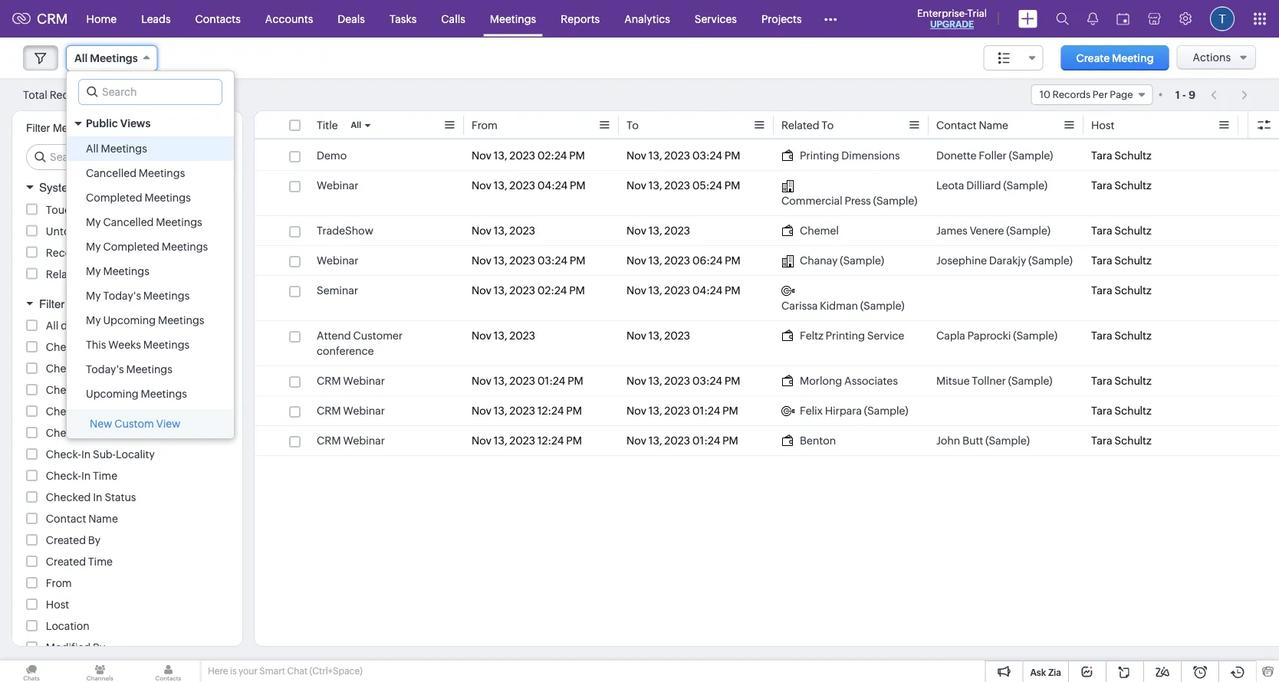 Task type: describe. For each thing, give the bounding box(es) containing it.
per
[[1093, 89, 1108, 100]]

check- for check-in country
[[46, 406, 81, 418]]

01:24 for felix hirpara (sample)
[[693, 405, 721, 417]]

upcoming inside upcoming meetings option
[[86, 388, 139, 400]]

02:24 for nov 13, 2023 04:24 pm
[[538, 285, 567, 297]]

schultz for leota dilliard (sample)
[[1115, 180, 1152, 192]]

nov 13, 2023 12:24 pm for benton
[[472, 435, 582, 447]]

my for my cancelled meetings
[[86, 216, 101, 229]]

john butt (sample)
[[937, 435, 1030, 447]]

nov 13, 2023 02:24 pm for nov 13, 2023 04:24 pm
[[472, 285, 585, 297]]

chemel
[[800, 225, 839, 237]]

9 for 1 - 9
[[1189, 89, 1196, 101]]

in for address
[[81, 341, 91, 354]]

my cancelled meetings option
[[67, 210, 234, 235]]

crm for benton
[[317, 435, 341, 447]]

donette
[[937, 150, 977, 162]]

chemel link
[[782, 223, 839, 239]]

check-in address
[[46, 341, 133, 354]]

deals
[[338, 13, 365, 25]]

10 Records Per Page field
[[1032, 84, 1154, 105]]

check- for check-in time
[[46, 470, 81, 483]]

untouched
[[46, 225, 102, 237]]

8 schultz from the top
[[1115, 405, 1152, 417]]

meetings up 'my meetings' option
[[162, 241, 208, 253]]

5 tara from the top
[[1092, 285, 1113, 297]]

darakjy
[[990, 255, 1027, 267]]

demo link
[[317, 148, 347, 163]]

in for sub-
[[81, 449, 91, 461]]

josephine darakjy (sample) link
[[937, 253, 1073, 268]]

created time
[[46, 556, 113, 568]]

schultz for josephine darakjy (sample)
[[1115, 255, 1152, 267]]

related for related to
[[782, 119, 820, 132]]

create meeting
[[1077, 52, 1154, 64]]

nov 13, 2023 12:24 pm for felix hirpara (sample)
[[472, 405, 582, 417]]

tollner
[[972, 375, 1006, 387]]

tara schultz for james venere (sample)
[[1092, 225, 1152, 237]]

schultz for donette foller (sample)
[[1115, 150, 1152, 162]]

city
[[93, 384, 113, 397]]

check-in state
[[46, 427, 119, 440]]

meetings inside option
[[145, 192, 191, 204]]

in for time
[[81, 470, 91, 483]]

10
[[1040, 89, 1051, 100]]

3 crm webinar link from the top
[[317, 433, 385, 449]]

page
[[1110, 89, 1134, 100]]

Search text field
[[79, 80, 222, 104]]

check-in country
[[46, 406, 134, 418]]

feltz
[[800, 330, 824, 342]]

tara for josephine darakjy (sample)
[[1092, 255, 1113, 267]]

tradeshow
[[317, 225, 374, 237]]

view
[[156, 418, 181, 430]]

tasks link
[[377, 0, 429, 37]]

this weeks meetings
[[86, 339, 190, 351]]

1 - 9
[[1176, 89, 1196, 101]]

status
[[105, 492, 136, 504]]

records for related
[[86, 268, 127, 280]]

related to
[[782, 119, 834, 132]]

my for my upcoming meetings
[[86, 315, 101, 327]]

8 tara from the top
[[1092, 405, 1113, 417]]

in for state
[[81, 427, 91, 440]]

check- for check-in by
[[46, 363, 81, 375]]

josephine
[[937, 255, 987, 267]]

(sample) for leota dilliard (sample)
[[1004, 180, 1048, 192]]

0 vertical spatial nov 13, 2023 01:24 pm
[[472, 375, 584, 387]]

5 schultz from the top
[[1115, 285, 1152, 297]]

1 horizontal spatial contact
[[937, 119, 977, 132]]

leota dilliard (sample)
[[937, 180, 1048, 192]]

create
[[1077, 52, 1110, 64]]

public
[[86, 117, 118, 130]]

schultz for mitsue tollner (sample)
[[1115, 375, 1152, 387]]

by for created
[[88, 535, 101, 547]]

chat
[[287, 667, 308, 677]]

printing inside feltz printing service link
[[826, 330, 865, 342]]

total records 9
[[23, 89, 99, 101]]

crm webinar link for morlong
[[317, 374, 385, 389]]

dilliard
[[967, 180, 1001, 192]]

search image
[[1056, 12, 1069, 25]]

upcoming meetings option
[[67, 382, 234, 407]]

views
[[120, 117, 151, 130]]

mitsue tollner (sample)
[[937, 375, 1053, 387]]

crm for morlong associates
[[317, 375, 341, 387]]

1 vertical spatial today's
[[86, 364, 124, 376]]

webinar for felix hirpara (sample)
[[343, 405, 385, 417]]

tara for mitsue tollner (sample)
[[1092, 375, 1113, 387]]

1 vertical spatial contact
[[46, 513, 86, 525]]

records for 10
[[1053, 89, 1091, 100]]

schultz for john butt (sample)
[[1115, 435, 1152, 447]]

feltz printing service link
[[782, 328, 905, 344]]

felix hirpara (sample)
[[800, 405, 909, 417]]

tara for donette foller (sample)
[[1092, 150, 1113, 162]]

nov 13, 2023 03:24 pm for nov 13, 2023 02:24 pm
[[627, 150, 741, 162]]

mitsue tollner (sample) link
[[937, 374, 1053, 389]]

services link
[[683, 0, 749, 37]]

filter for filter by fields
[[39, 297, 65, 311]]

check-in by
[[46, 363, 105, 375]]

(sample) for carissa kidman (sample)
[[861, 300, 905, 312]]

(sample) for josephine darakjy (sample)
[[1029, 255, 1073, 267]]

cancelled meetings
[[86, 167, 185, 180]]

Search text field
[[27, 145, 230, 170]]

home link
[[74, 0, 129, 37]]

mitsue
[[937, 375, 970, 387]]

seminar link
[[317, 283, 358, 298]]

is
[[230, 667, 237, 677]]

meetings up upcoming meetings option
[[126, 364, 172, 376]]

contacts image
[[137, 661, 200, 683]]

0 vertical spatial cancelled
[[86, 167, 137, 180]]

feltz printing service
[[800, 330, 905, 342]]

donette foller (sample) link
[[937, 148, 1054, 163]]

check-in city
[[46, 384, 113, 397]]

records for total
[[50, 89, 91, 101]]

touched records
[[46, 204, 133, 216]]

trial
[[968, 7, 987, 19]]

create menu element
[[1010, 0, 1047, 37]]

my today's meetings
[[86, 290, 190, 302]]

3 crm webinar from the top
[[317, 435, 385, 447]]

by for filter
[[68, 297, 81, 311]]

defined
[[81, 181, 120, 194]]

by
[[99, 122, 111, 134]]

meetings up view
[[141, 388, 187, 400]]

analytics link
[[612, 0, 683, 37]]

webinar for morlong associates
[[343, 375, 385, 387]]

1 horizontal spatial from
[[472, 119, 498, 132]]

capla paprocki (sample)
[[937, 330, 1058, 342]]

total
[[23, 89, 47, 101]]

search element
[[1047, 0, 1079, 38]]

zia
[[1049, 668, 1062, 678]]

tara for john butt (sample)
[[1092, 435, 1113, 447]]

tasks
[[390, 13, 417, 25]]

meetings up filters at the top left of the page
[[139, 167, 185, 180]]

ask zia
[[1031, 668, 1062, 678]]

(sample) up carissa kidman (sample) "link"
[[840, 255, 885, 267]]

1 horizontal spatial action
[[129, 268, 162, 280]]

contacts link
[[183, 0, 253, 37]]

carissa kidman (sample)
[[782, 300, 905, 312]]

dimensions
[[842, 150, 900, 162]]

leota dilliard (sample) link
[[937, 178, 1048, 193]]

commercial press (sample) link
[[782, 178, 921, 209]]

1 to from the left
[[627, 119, 639, 132]]

my meetings option
[[67, 259, 234, 284]]

calendar image
[[1117, 13, 1130, 25]]

chats image
[[0, 661, 63, 683]]

check-in sub-locality
[[46, 449, 155, 461]]

1
[[1176, 89, 1180, 101]]

5 tara schultz from the top
[[1092, 285, 1152, 297]]

0 vertical spatial 04:24
[[538, 180, 568, 192]]

8 tara schultz from the top
[[1092, 405, 1152, 417]]

0 horizontal spatial contact name
[[46, 513, 118, 525]]

deals link
[[326, 0, 377, 37]]

customer
[[353, 330, 403, 342]]

signals image
[[1088, 12, 1099, 25]]

my meetings
[[86, 265, 149, 278]]

webinar link for nov 13, 2023 04:24 pm
[[317, 178, 359, 193]]

created for created by
[[46, 535, 86, 547]]

my upcoming meetings option
[[67, 308, 234, 333]]

my for my today's meetings
[[86, 290, 101, 302]]

1 vertical spatial nov 13, 2023 04:24 pm
[[627, 285, 741, 297]]

record
[[46, 247, 82, 259]]

this weeks meetings option
[[67, 333, 234, 357]]

all day
[[46, 320, 79, 332]]

channels image
[[68, 661, 131, 683]]

checked
[[46, 492, 91, 504]]

nov 13, 2023 06:24 pm
[[627, 255, 741, 267]]

my for my completed meetings
[[86, 241, 101, 253]]

my cancelled meetings
[[86, 216, 202, 229]]

here
[[208, 667, 228, 677]]

all meetings inside public views region
[[86, 143, 147, 155]]

felix hirpara (sample) link
[[782, 404, 909, 419]]

tara schultz for capla paprocki (sample)
[[1092, 330, 1152, 342]]

projects link
[[749, 0, 814, 37]]

1 vertical spatial nov 13, 2023 03:24 pm
[[472, 255, 586, 267]]



Task type: vqa. For each thing, say whether or not it's contained in the screenshot.


Task type: locate. For each thing, give the bounding box(es) containing it.
check- for check-in address
[[46, 341, 81, 354]]

0 vertical spatial nov 13, 2023 12:24 pm
[[472, 405, 582, 417]]

10 records per page
[[1040, 89, 1134, 100]]

1 vertical spatial 02:24
[[538, 285, 567, 297]]

(sample) inside "link"
[[861, 300, 905, 312]]

by up city
[[93, 363, 105, 375]]

1 vertical spatial webinar link
[[317, 253, 359, 268]]

records
[[50, 89, 91, 101], [1053, 89, 1091, 100], [92, 204, 133, 216], [104, 225, 145, 237], [86, 268, 127, 280]]

1 vertical spatial cancelled
[[103, 216, 154, 229]]

1 webinar link from the top
[[317, 178, 359, 193]]

commercial
[[782, 195, 843, 207]]

7 tara from the top
[[1092, 375, 1113, 387]]

6 schultz from the top
[[1115, 330, 1152, 342]]

9 right -
[[1189, 89, 1196, 101]]

my down related records action
[[86, 290, 101, 302]]

in up checked in status
[[81, 470, 91, 483]]

related down 'record'
[[46, 268, 84, 280]]

contact up the donette
[[937, 119, 977, 132]]

0 vertical spatial 01:24
[[538, 375, 566, 387]]

(sample) down associates
[[864, 405, 909, 417]]

0 vertical spatial contact
[[937, 119, 977, 132]]

in for country
[[81, 406, 91, 418]]

1 horizontal spatial related
[[782, 119, 820, 132]]

cancelled up defined
[[86, 167, 137, 180]]

tara
[[1092, 150, 1113, 162], [1092, 180, 1113, 192], [1092, 225, 1113, 237], [1092, 255, 1113, 267], [1092, 285, 1113, 297], [1092, 330, 1113, 342], [1092, 375, 1113, 387], [1092, 405, 1113, 417], [1092, 435, 1113, 447]]

state
[[93, 427, 119, 440]]

by for modified
[[93, 642, 105, 654]]

1 vertical spatial nov 13, 2023 01:24 pm
[[627, 405, 739, 417]]

0 horizontal spatial to
[[627, 119, 639, 132]]

03:24 for nov 13, 2023 01:24 pm
[[693, 375, 723, 387]]

0 vertical spatial created
[[46, 535, 86, 547]]

4 my from the top
[[86, 290, 101, 302]]

john
[[937, 435, 961, 447]]

sub-
[[93, 449, 116, 461]]

crm
[[37, 11, 68, 27], [317, 375, 341, 387], [317, 405, 341, 417], [317, 435, 341, 447]]

1 crm webinar link from the top
[[317, 374, 385, 389]]

meetings inside field
[[90, 52, 138, 64]]

new custom view link
[[67, 411, 234, 439]]

josephine darakjy (sample)
[[937, 255, 1073, 267]]

tradeshow link
[[317, 223, 374, 239]]

0 vertical spatial name
[[979, 119, 1009, 132]]

check- down check-in by
[[46, 384, 81, 397]]

tara schultz for mitsue tollner (sample)
[[1092, 375, 1152, 387]]

tara for james venere (sample)
[[1092, 225, 1113, 237]]

1 horizontal spatial to
[[822, 119, 834, 132]]

time down the sub-
[[93, 470, 117, 483]]

created for created time
[[46, 556, 86, 568]]

3 check- from the top
[[46, 384, 81, 397]]

reports link
[[549, 0, 612, 37]]

home
[[86, 13, 117, 25]]

2 vertical spatial 03:24
[[693, 375, 723, 387]]

meetings up my today's meetings on the top of the page
[[103, 265, 149, 278]]

2 tara from the top
[[1092, 180, 1113, 192]]

location
[[46, 621, 90, 633]]

modified by
[[46, 642, 105, 654]]

0 vertical spatial 03:24
[[693, 150, 723, 162]]

2 webinar link from the top
[[317, 253, 359, 268]]

nov 13, 2023 01:24 pm for benton
[[627, 435, 739, 447]]

records inside field
[[1053, 89, 1091, 100]]

(sample) right dilliard
[[1004, 180, 1048, 192]]

0 vertical spatial contact name
[[937, 119, 1009, 132]]

name up foller
[[979, 119, 1009, 132]]

records up my completed meetings
[[104, 225, 145, 237]]

all meetings down by
[[86, 143, 147, 155]]

commercial press (sample)
[[782, 195, 918, 207]]

1 vertical spatial related
[[46, 268, 84, 280]]

completed meetings
[[86, 192, 191, 204]]

name
[[979, 119, 1009, 132], [88, 513, 118, 525]]

webinar link up seminar
[[317, 253, 359, 268]]

all inside field
[[74, 52, 88, 64]]

in left the sub-
[[81, 449, 91, 461]]

check- up check-in city
[[46, 363, 81, 375]]

profile element
[[1201, 0, 1244, 37]]

by inside dropdown button
[[68, 297, 81, 311]]

3 schultz from the top
[[1115, 225, 1152, 237]]

today's meetings
[[86, 364, 172, 376]]

name down checked in status
[[88, 513, 118, 525]]

1 vertical spatial nov 13, 2023 12:24 pm
[[472, 435, 582, 447]]

0 vertical spatial 02:24
[[538, 150, 567, 162]]

my down record action
[[86, 265, 101, 278]]

today's
[[103, 290, 141, 302], [86, 364, 124, 376]]

contact name up the donette
[[937, 119, 1009, 132]]

check- down all day
[[46, 341, 81, 354]]

printing down related to
[[800, 150, 840, 162]]

created down created by
[[46, 556, 86, 568]]

0 vertical spatial time
[[93, 470, 117, 483]]

(sample) right paprocki
[[1014, 330, 1058, 342]]

cancelled down completed meetings
[[103, 216, 154, 229]]

2 schultz from the top
[[1115, 180, 1152, 192]]

record action
[[46, 247, 117, 259]]

1 crm webinar from the top
[[317, 375, 385, 387]]

printing inside printing dimensions link
[[800, 150, 840, 162]]

(sample) right the press
[[873, 195, 918, 207]]

meetings down public views at left top
[[101, 143, 147, 155]]

0 horizontal spatial from
[[46, 578, 72, 590]]

system
[[39, 181, 77, 194]]

here is your smart chat (ctrl+space)
[[208, 667, 363, 677]]

01:24 for benton
[[693, 435, 721, 447]]

records for touched
[[92, 204, 133, 216]]

completed inside option
[[86, 192, 142, 204]]

in for city
[[81, 384, 91, 397]]

1 vertical spatial 04:24
[[693, 285, 723, 297]]

9 for total records 9
[[93, 89, 99, 101]]

morlong associates
[[800, 375, 898, 387]]

1 vertical spatial time
[[88, 556, 113, 568]]

crm link
[[12, 11, 68, 27]]

public views button
[[67, 110, 234, 137]]

0 vertical spatial all meetings
[[74, 52, 138, 64]]

9
[[1189, 89, 1196, 101], [93, 89, 99, 101]]

records up filter meetings by
[[50, 89, 91, 101]]

upcoming inside my upcoming meetings option
[[103, 315, 156, 327]]

conference
[[317, 345, 374, 357]]

time down created by
[[88, 556, 113, 568]]

1 vertical spatial crm webinar link
[[317, 404, 385, 419]]

action up related records action
[[84, 247, 117, 259]]

in left city
[[81, 384, 91, 397]]

my down fields
[[86, 315, 101, 327]]

1 tara from the top
[[1092, 150, 1113, 162]]

2 check- from the top
[[46, 363, 81, 375]]

1 vertical spatial nov 13, 2023 02:24 pm
[[472, 285, 585, 297]]

12:24 for felix hirpara (sample)
[[538, 405, 564, 417]]

leota
[[937, 180, 965, 192]]

meetings left by
[[53, 122, 97, 134]]

(sample)
[[1009, 150, 1054, 162], [1004, 180, 1048, 192], [873, 195, 918, 207], [1007, 225, 1051, 237], [840, 255, 885, 267], [1029, 255, 1073, 267], [861, 300, 905, 312], [1014, 330, 1058, 342], [1009, 375, 1053, 387], [864, 405, 909, 417], [986, 435, 1030, 447]]

(sample) for james venere (sample)
[[1007, 225, 1051, 237]]

0 vertical spatial 12:24
[[538, 405, 564, 417]]

0 vertical spatial printing
[[800, 150, 840, 162]]

nov
[[472, 150, 492, 162], [627, 150, 647, 162], [472, 180, 492, 192], [627, 180, 647, 192], [472, 225, 492, 237], [627, 225, 647, 237], [472, 255, 492, 267], [627, 255, 647, 267], [472, 285, 492, 297], [627, 285, 647, 297], [472, 330, 492, 342], [627, 330, 647, 342], [472, 375, 492, 387], [627, 375, 647, 387], [472, 405, 492, 417], [627, 405, 647, 417], [472, 435, 492, 447], [627, 435, 647, 447]]

crm for felix hirpara (sample)
[[317, 405, 341, 417]]

by up created time
[[88, 535, 101, 547]]

2 to from the left
[[822, 119, 834, 132]]

6 check- from the top
[[46, 449, 81, 461]]

1 horizontal spatial 9
[[1189, 89, 1196, 101]]

1 check- from the top
[[46, 341, 81, 354]]

hirpara
[[825, 405, 862, 417]]

check- up checked
[[46, 470, 81, 483]]

tara schultz for leota dilliard (sample)
[[1092, 180, 1152, 192]]

2 nov 13, 2023 02:24 pm from the top
[[472, 285, 585, 297]]

all inside public views region
[[86, 143, 99, 155]]

0 horizontal spatial name
[[88, 513, 118, 525]]

check- for check-in sub-locality
[[46, 449, 81, 461]]

0 vertical spatial related
[[782, 119, 820, 132]]

upcoming up weeks
[[103, 315, 156, 327]]

all left day
[[46, 320, 59, 332]]

meetings right calls link
[[490, 13, 536, 25]]

1 horizontal spatial 04:24
[[693, 285, 723, 297]]

check- for check-in city
[[46, 384, 81, 397]]

schultz for capla paprocki (sample)
[[1115, 330, 1152, 342]]

(sample) for donette foller (sample)
[[1009, 150, 1054, 162]]

my down untouched records
[[86, 241, 101, 253]]

01:24
[[538, 375, 566, 387], [693, 405, 721, 417], [693, 435, 721, 447]]

cancelled inside option
[[103, 216, 154, 229]]

5 check- from the top
[[46, 427, 81, 440]]

fields
[[85, 297, 115, 311]]

webinar for benton
[[343, 435, 385, 447]]

1 vertical spatial 03:24
[[538, 255, 568, 267]]

2 vertical spatial 01:24
[[693, 435, 721, 447]]

meetings down completed meetings option
[[156, 216, 202, 229]]

0 vertical spatial today's
[[103, 290, 141, 302]]

1 12:24 from the top
[[538, 405, 564, 417]]

filter down total
[[26, 122, 50, 134]]

completed meetings option
[[67, 186, 234, 210]]

2 vertical spatial nov 13, 2023 01:24 pm
[[627, 435, 739, 447]]

02:24 for nov 13, 2023 03:24 pm
[[538, 150, 567, 162]]

by up day
[[68, 297, 81, 311]]

records up fields
[[86, 268, 127, 280]]

9 tara schultz from the top
[[1092, 435, 1152, 447]]

0 vertical spatial host
[[1092, 119, 1115, 132]]

9 inside total records 9
[[93, 89, 99, 101]]

accounts link
[[253, 0, 326, 37]]

related for related records action
[[46, 268, 84, 280]]

(sample) right tollner
[[1009, 375, 1053, 387]]

john butt (sample) link
[[937, 433, 1030, 449]]

records right "10"
[[1053, 89, 1091, 100]]

nov 13, 2023 03:24 pm for nov 13, 2023 01:24 pm
[[627, 375, 741, 387]]

(sample) for commercial press (sample)
[[873, 195, 918, 207]]

modified
[[46, 642, 91, 654]]

in for by
[[81, 363, 91, 375]]

2 vertical spatial crm webinar link
[[317, 433, 385, 449]]

meetings up my upcoming meetings option
[[143, 290, 190, 302]]

my completed meetings
[[86, 241, 208, 253]]

action up my today's meetings on the top of the page
[[129, 268, 162, 280]]

4 schultz from the top
[[1115, 255, 1152, 267]]

contact name
[[937, 119, 1009, 132], [46, 513, 118, 525]]

benton
[[800, 435, 836, 447]]

create meeting button
[[1061, 45, 1170, 71]]

2 vertical spatial nov 13, 2023 03:24 pm
[[627, 375, 741, 387]]

tara for capla paprocki (sample)
[[1092, 330, 1113, 342]]

2 02:24 from the top
[[538, 285, 567, 297]]

schultz for james venere (sample)
[[1115, 225, 1152, 237]]

nov 13, 2023 02:24 pm for nov 13, 2023 03:24 pm
[[472, 150, 585, 162]]

webinar link down demo
[[317, 178, 359, 193]]

0 vertical spatial nov 13, 2023 02:24 pm
[[472, 150, 585, 162]]

james venere (sample)
[[937, 225, 1051, 237]]

check- down check-in country on the bottom of page
[[46, 427, 81, 440]]

7 schultz from the top
[[1115, 375, 1152, 387]]

check-
[[46, 341, 81, 354], [46, 363, 81, 375], [46, 384, 81, 397], [46, 406, 81, 418], [46, 427, 81, 440], [46, 449, 81, 461], [46, 470, 81, 483]]

1 nov 13, 2023 02:24 pm from the top
[[472, 150, 585, 162]]

(sample) inside 'link'
[[1004, 180, 1048, 192]]

navigation
[[1204, 84, 1257, 106]]

capla paprocki (sample) link
[[937, 328, 1058, 344]]

my for my meetings
[[86, 265, 101, 278]]

kidman
[[820, 300, 858, 312]]

1 vertical spatial all meetings
[[86, 143, 147, 155]]

4 tara schultz from the top
[[1092, 255, 1152, 267]]

public views
[[86, 117, 151, 130]]

webinar link for nov 13, 2023 03:24 pm
[[317, 253, 359, 268]]

venere
[[970, 225, 1004, 237]]

all meetings
[[74, 52, 138, 64], [86, 143, 147, 155]]

1 horizontal spatial nov 13, 2023 04:24 pm
[[627, 285, 741, 297]]

my down touched records
[[86, 216, 101, 229]]

0 vertical spatial from
[[472, 119, 498, 132]]

2 nov 13, 2023 12:24 pm from the top
[[472, 435, 582, 447]]

press
[[845, 195, 871, 207]]

filter for filter meetings by
[[26, 122, 50, 134]]

meetings link
[[478, 0, 549, 37]]

donette foller (sample)
[[937, 150, 1054, 162]]

tara schultz for josephine darakjy (sample)
[[1092, 255, 1152, 267]]

created up created time
[[46, 535, 86, 547]]

1 created from the top
[[46, 535, 86, 547]]

accounts
[[265, 13, 313, 25]]

2 crm webinar from the top
[[317, 405, 385, 417]]

1 vertical spatial filter
[[39, 297, 65, 311]]

2023
[[510, 150, 536, 162], [665, 150, 690, 162], [510, 180, 536, 192], [665, 180, 690, 192], [510, 225, 536, 237], [665, 225, 690, 237], [510, 255, 536, 267], [665, 255, 690, 267], [510, 285, 536, 297], [665, 285, 690, 297], [510, 330, 536, 342], [665, 330, 690, 342], [510, 375, 536, 387], [665, 375, 690, 387], [510, 405, 536, 417], [665, 405, 690, 417], [510, 435, 536, 447], [665, 435, 690, 447]]

1 horizontal spatial host
[[1092, 119, 1115, 132]]

(sample) for capla paprocki (sample)
[[1014, 330, 1058, 342]]

create menu image
[[1019, 10, 1038, 28]]

7 check- from the top
[[46, 470, 81, 483]]

all right title on the left of the page
[[351, 120, 361, 130]]

by up channels image on the left bottom
[[93, 642, 105, 654]]

tara schultz for donette foller (sample)
[[1092, 150, 1152, 162]]

1 vertical spatial upcoming
[[86, 388, 139, 400]]

(sample) up darakjy
[[1007, 225, 1051, 237]]

1 vertical spatial name
[[88, 513, 118, 525]]

untouched records
[[46, 225, 145, 237]]

related up printing dimensions link
[[782, 119, 820, 132]]

meetings down "home" link
[[90, 52, 138, 64]]

filter up all day
[[39, 297, 65, 311]]

All Meetings field
[[66, 45, 158, 71]]

0 vertical spatial filter
[[26, 122, 50, 134]]

03:24 for nov 13, 2023 02:24 pm
[[693, 150, 723, 162]]

2 tara schultz from the top
[[1092, 180, 1152, 192]]

tara for leota dilliard (sample)
[[1092, 180, 1113, 192]]

size image
[[999, 51, 1011, 65]]

04:24
[[538, 180, 568, 192], [693, 285, 723, 297]]

records down defined
[[92, 204, 133, 216]]

row group
[[255, 141, 1280, 456]]

1 02:24 from the top
[[538, 150, 567, 162]]

1 vertical spatial 01:24
[[693, 405, 721, 417]]

(sample) right darakjy
[[1029, 255, 1073, 267]]

your
[[239, 667, 258, 677]]

1 nov 13, 2023 12:24 pm from the top
[[472, 405, 582, 417]]

2 my from the top
[[86, 241, 101, 253]]

1 tara schultz from the top
[[1092, 150, 1152, 162]]

1 vertical spatial from
[[46, 578, 72, 590]]

james
[[937, 225, 968, 237]]

2 crm webinar link from the top
[[317, 404, 385, 419]]

2 vertical spatial crm webinar
[[317, 435, 385, 447]]

signals element
[[1079, 0, 1108, 38]]

1 vertical spatial printing
[[826, 330, 865, 342]]

butt
[[963, 435, 984, 447]]

6 tara schultz from the top
[[1092, 330, 1152, 342]]

0 vertical spatial crm webinar
[[317, 375, 385, 387]]

all meetings inside field
[[74, 52, 138, 64]]

check- down check-in city
[[46, 406, 81, 418]]

nov 13, 2023 01:24 pm for felix hirpara (sample)
[[627, 405, 739, 417]]

1 horizontal spatial name
[[979, 119, 1009, 132]]

2 12:24 from the top
[[538, 435, 564, 447]]

check- up check-in time
[[46, 449, 81, 461]]

in left state
[[81, 427, 91, 440]]

records for untouched
[[104, 225, 145, 237]]

0 vertical spatial crm webinar link
[[317, 374, 385, 389]]

to
[[627, 119, 639, 132], [822, 119, 834, 132]]

0 horizontal spatial contact
[[46, 513, 86, 525]]

today's up city
[[86, 364, 124, 376]]

filter by fields button
[[12, 290, 242, 318]]

1 vertical spatial 12:24
[[538, 435, 564, 447]]

morlong
[[800, 375, 843, 387]]

3 tara schultz from the top
[[1092, 225, 1152, 237]]

(sample) right butt
[[986, 435, 1030, 447]]

(sample) for john butt (sample)
[[986, 435, 1030, 447]]

(sample) for mitsue tollner (sample)
[[1009, 375, 1053, 387]]

2 created from the top
[[46, 556, 86, 568]]

Other Modules field
[[814, 7, 847, 31]]

all down public
[[86, 143, 99, 155]]

4 check- from the top
[[46, 406, 81, 418]]

filter inside dropdown button
[[39, 297, 65, 311]]

weeks
[[108, 339, 141, 351]]

0 vertical spatial webinar link
[[317, 178, 359, 193]]

in for status
[[93, 492, 102, 504]]

public views region
[[67, 137, 234, 407]]

all meetings down "home" link
[[74, 52, 138, 64]]

upcoming meetings
[[86, 388, 187, 400]]

in left status
[[93, 492, 102, 504]]

12:24 for benton
[[538, 435, 564, 447]]

chanay (sample) link
[[782, 253, 885, 268]]

leads link
[[129, 0, 183, 37]]

0 vertical spatial upcoming
[[103, 315, 156, 327]]

(sample) right foller
[[1009, 150, 1054, 162]]

0 horizontal spatial related
[[46, 268, 84, 280]]

meetings down my upcoming meetings option
[[143, 339, 190, 351]]

services
[[695, 13, 737, 25]]

9 tara from the top
[[1092, 435, 1113, 447]]

contact name up created by
[[46, 513, 118, 525]]

check- for check-in state
[[46, 427, 81, 440]]

0 vertical spatial completed
[[86, 192, 142, 204]]

in down check-in address
[[81, 363, 91, 375]]

0 horizontal spatial nov 13, 2023 04:24 pm
[[472, 180, 586, 192]]

in up check-in state
[[81, 406, 91, 418]]

1 vertical spatial host
[[46, 599, 69, 611]]

contact
[[937, 119, 977, 132], [46, 513, 86, 525]]

0 vertical spatial nov 13, 2023 03:24 pm
[[627, 150, 741, 162]]

crm webinar for morlong
[[317, 375, 385, 387]]

smart
[[260, 667, 285, 677]]

row group containing demo
[[255, 141, 1280, 456]]

1 schultz from the top
[[1115, 150, 1152, 162]]

3 my from the top
[[86, 265, 101, 278]]

reports
[[561, 13, 600, 25]]

in up check-in by
[[81, 341, 91, 354]]

all
[[74, 52, 88, 64], [351, 120, 361, 130], [86, 143, 99, 155], [46, 320, 59, 332]]

meetings up this weeks meetings option
[[158, 315, 204, 327]]

1 vertical spatial action
[[129, 268, 162, 280]]

all up total records 9
[[74, 52, 88, 64]]

7 tara schultz from the top
[[1092, 375, 1152, 387]]

nov 13, 2023 03:24 pm
[[627, 150, 741, 162], [472, 255, 586, 267], [627, 375, 741, 387]]

5 my from the top
[[86, 315, 101, 327]]

printing down carissa kidman (sample)
[[826, 330, 865, 342]]

1 vertical spatial crm webinar
[[317, 405, 385, 417]]

9 up public
[[93, 89, 99, 101]]

1 vertical spatial created
[[46, 556, 86, 568]]

contacts
[[195, 13, 241, 25]]

6 tara from the top
[[1092, 330, 1113, 342]]

country
[[93, 406, 134, 418]]

(ctrl+space)
[[310, 667, 363, 677]]

4 tara from the top
[[1092, 255, 1113, 267]]

0 vertical spatial nov 13, 2023 04:24 pm
[[472, 180, 586, 192]]

meetings up "my cancelled meetings" option
[[145, 192, 191, 204]]

crm webinar for felix
[[317, 405, 385, 417]]

0 horizontal spatial action
[[84, 247, 117, 259]]

1 vertical spatial completed
[[103, 241, 160, 253]]

host up location
[[46, 599, 69, 611]]

0 vertical spatial action
[[84, 247, 117, 259]]

contact down checked
[[46, 513, 86, 525]]

(sample) up service
[[861, 300, 905, 312]]

0 horizontal spatial host
[[46, 599, 69, 611]]

calls
[[441, 13, 466, 25]]

1 my from the top
[[86, 216, 101, 229]]

9 schultz from the top
[[1115, 435, 1152, 447]]

check-in time
[[46, 470, 117, 483]]

1 horizontal spatial contact name
[[937, 119, 1009, 132]]

(sample) for felix hirpara (sample)
[[864, 405, 909, 417]]

ask
[[1031, 668, 1047, 678]]

3 tara from the top
[[1092, 225, 1113, 237]]

service
[[868, 330, 905, 342]]

my
[[86, 216, 101, 229], [86, 241, 101, 253], [86, 265, 101, 278], [86, 290, 101, 302], [86, 315, 101, 327]]

0 horizontal spatial 04:24
[[538, 180, 568, 192]]

printing dimensions
[[800, 150, 900, 162]]

today's down my meetings
[[103, 290, 141, 302]]

None field
[[984, 45, 1044, 71]]

1 vertical spatial contact name
[[46, 513, 118, 525]]

0 horizontal spatial 9
[[93, 89, 99, 101]]

nov 13, 2023 02:24 pm
[[472, 150, 585, 162], [472, 285, 585, 297]]

tara schultz for john butt (sample)
[[1092, 435, 1152, 447]]

chanay (sample)
[[800, 255, 885, 267]]

upcoming up country
[[86, 388, 139, 400]]

crm webinar link for felix
[[317, 404, 385, 419]]

profile image
[[1211, 7, 1235, 31]]

host down "per"
[[1092, 119, 1115, 132]]



